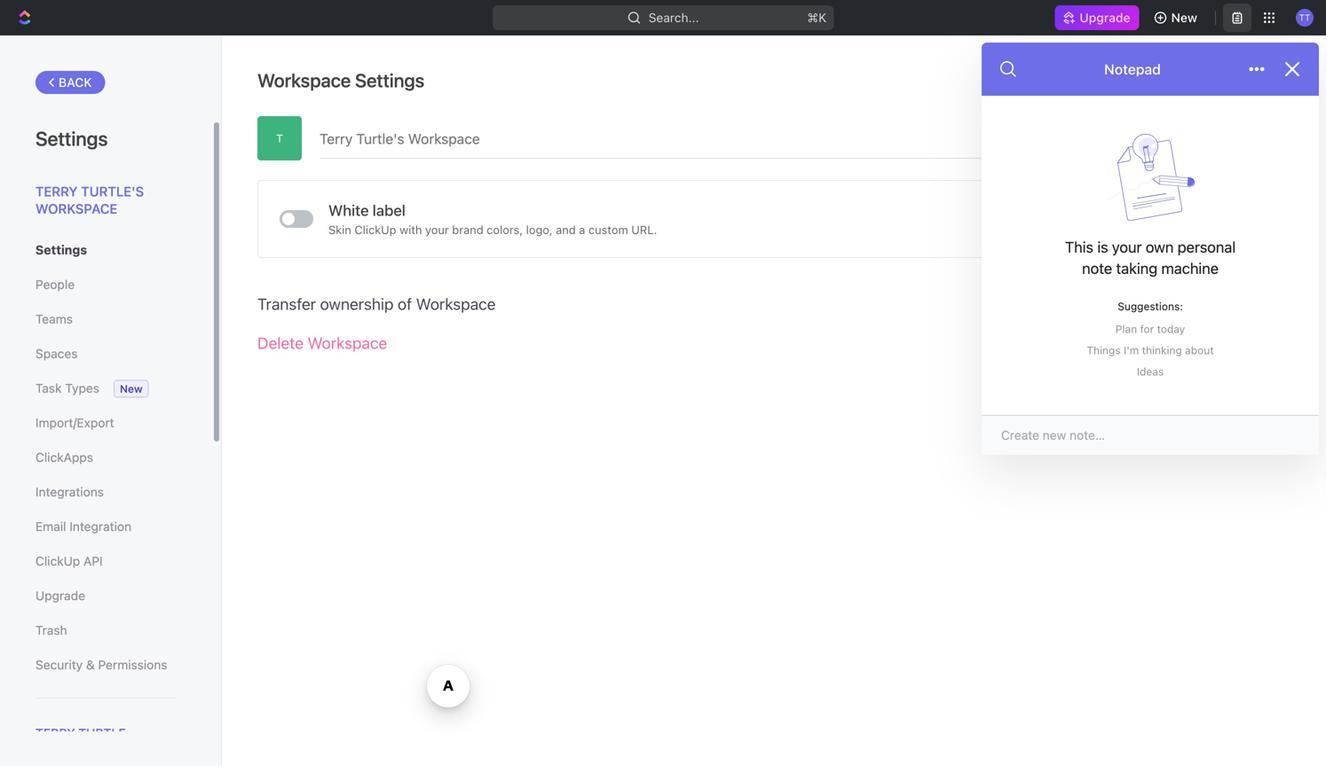 Task type: locate. For each thing, give the bounding box(es) containing it.
1 horizontal spatial clickup
[[355, 223, 396, 237]]

taking
[[1116, 260, 1158, 277]]

ownership
[[320, 295, 394, 314]]

1 vertical spatial upgrade
[[36, 589, 85, 604]]

0 horizontal spatial upgrade
[[36, 589, 85, 604]]

plan
[[1116, 323, 1137, 335]]

email integration
[[36, 520, 131, 534]]

thinking
[[1142, 344, 1182, 357]]

0 horizontal spatial new
[[120, 383, 143, 395]]

0 vertical spatial terry
[[36, 184, 78, 199]]

today
[[1157, 323, 1185, 335]]

delete workspace
[[257, 334, 387, 353]]

upgrade link up notepad
[[1055, 5, 1139, 30]]

skin
[[328, 223, 351, 237]]

1 vertical spatial your
[[1112, 238, 1142, 256]]

terry
[[36, 184, 78, 199], [36, 727, 75, 741]]

t
[[276, 132, 283, 145]]

upgrade up notepad
[[1080, 10, 1131, 25]]

about
[[1185, 344, 1214, 357]]

your
[[425, 223, 449, 237], [1112, 238, 1142, 256]]

workspace right of
[[416, 295, 496, 314]]

terry for terry turtle's workspace
[[36, 184, 78, 199]]

0 horizontal spatial your
[[425, 223, 449, 237]]

teams
[[36, 312, 73, 327]]

spaces link
[[36, 339, 177, 369]]

upgrade link
[[1055, 5, 1139, 30], [36, 581, 177, 612]]

url.
[[631, 223, 657, 237]]

task
[[36, 381, 62, 396]]

workspace up t
[[257, 69, 351, 91]]

1 horizontal spatial upgrade
[[1080, 10, 1131, 25]]

2 vertical spatial settings
[[36, 243, 87, 257]]

1 vertical spatial upgrade link
[[36, 581, 177, 612]]

terry inside the 'terry turtle's workspace'
[[36, 184, 78, 199]]

clickup down label
[[355, 223, 396, 237]]

workspace
[[257, 69, 351, 91], [36, 201, 118, 217], [416, 295, 496, 314], [308, 334, 387, 353]]

1 terry from the top
[[36, 184, 78, 199]]

terry for terry turtle
[[36, 727, 75, 741]]

clickup
[[355, 223, 396, 237], [36, 554, 80, 569]]

settings
[[355, 69, 424, 91], [36, 127, 108, 150], [36, 243, 87, 257]]

1 vertical spatial settings
[[36, 127, 108, 150]]

clickup api
[[36, 554, 103, 569]]

0 vertical spatial clickup
[[355, 223, 396, 237]]

0 horizontal spatial upgrade link
[[36, 581, 177, 612]]

workspace settings
[[257, 69, 424, 91]]

1 horizontal spatial your
[[1112, 238, 1142, 256]]

terry left turtle at the left of the page
[[36, 727, 75, 741]]

your right with
[[425, 223, 449, 237]]

Create new note… text field
[[999, 427, 1301, 445]]

your inside white label skin clickup with your brand colors, logo, and a custom url.
[[425, 223, 449, 237]]

0 vertical spatial your
[[425, 223, 449, 237]]

0 vertical spatial upgrade link
[[1055, 5, 1139, 30]]

0 vertical spatial new
[[1171, 10, 1197, 25]]

upgrade
[[1080, 10, 1131, 25], [36, 589, 85, 604]]

note
[[1082, 260, 1112, 277]]

is
[[1097, 238, 1108, 256]]

transfer ownership of workspace button
[[257, 285, 496, 324]]

0 horizontal spatial clickup
[[36, 554, 80, 569]]

with
[[400, 223, 422, 237]]

workspace inside the 'terry turtle's workspace'
[[36, 201, 118, 217]]

terry left the turtle's
[[36, 184, 78, 199]]

email integration link
[[36, 512, 177, 542]]

1 vertical spatial clickup
[[36, 554, 80, 569]]

transfer
[[257, 295, 316, 314]]

settings element
[[0, 36, 222, 767]]

new
[[1171, 10, 1197, 25], [120, 383, 143, 395]]

1 horizontal spatial upgrade link
[[1055, 5, 1139, 30]]

import/export link
[[36, 408, 177, 438]]

1 vertical spatial terry
[[36, 727, 75, 741]]

workspace down ownership
[[308, 334, 387, 353]]

custom
[[588, 223, 628, 237]]

import/export
[[36, 416, 114, 431]]

and
[[556, 223, 576, 237]]

1 horizontal spatial new
[[1171, 10, 1197, 25]]

upgrade link up trash link
[[36, 581, 177, 612]]

clickup api link
[[36, 547, 177, 577]]

clickup left api in the bottom left of the page
[[36, 554, 80, 569]]

security & permissions
[[36, 658, 167, 673]]

settings link
[[36, 235, 177, 265]]

own
[[1146, 238, 1174, 256]]

1 vertical spatial new
[[120, 383, 143, 395]]

security & permissions link
[[36, 651, 177, 681]]

workspace down the turtle's
[[36, 201, 118, 217]]

personal
[[1178, 238, 1236, 256]]

0 vertical spatial settings
[[355, 69, 424, 91]]

teams link
[[36, 304, 177, 335]]

transfer ownership of workspace button
[[257, 285, 496, 324]]

colors,
[[487, 223, 523, 237]]

tt button
[[1291, 4, 1319, 32]]

⌘k
[[807, 10, 827, 25]]

logo,
[[526, 223, 553, 237]]

turtle
[[78, 727, 126, 741]]

delete
[[257, 334, 304, 353]]

search...
[[648, 10, 699, 25]]

workspace inside transfer ownership of workspace button
[[416, 295, 496, 314]]

trash link
[[36, 616, 177, 646]]

security
[[36, 658, 83, 673]]

delete workspace button
[[257, 324, 387, 363]]

terry turtle's workspace
[[36, 184, 144, 217]]

your up taking
[[1112, 238, 1142, 256]]

upgrade down clickup api
[[36, 589, 85, 604]]

2 terry from the top
[[36, 727, 75, 741]]



Task type: describe. For each thing, give the bounding box(es) containing it.
notepad
[[1104, 61, 1161, 78]]

white
[[328, 201, 369, 219]]

people
[[36, 277, 75, 292]]

saved
[[1179, 314, 1225, 333]]

suggestions:
[[1118, 301, 1183, 313]]

workspace inside delete workspace button
[[308, 334, 387, 353]]

people link
[[36, 270, 177, 300]]

back link
[[36, 71, 105, 94]]

turtle's
[[81, 184, 144, 199]]

clickup inside white label skin clickup with your brand colors, logo, and a custom url.
[[355, 223, 396, 237]]

spaces
[[36, 347, 78, 361]]

this
[[1065, 238, 1094, 256]]

trash
[[36, 624, 67, 638]]

task types
[[36, 381, 99, 396]]

0 vertical spatial upgrade
[[1080, 10, 1131, 25]]

things
[[1087, 344, 1121, 357]]

saved button
[[1113, 296, 1291, 352]]

this is your own personal note taking machine
[[1065, 238, 1236, 277]]

transfer ownership of workspace
[[257, 295, 496, 314]]

tt
[[1299, 12, 1311, 22]]

clickapps
[[36, 450, 93, 465]]

brand
[[452, 223, 483, 237]]

clickup inside the settings element
[[36, 554, 80, 569]]

ideas
[[1137, 366, 1164, 378]]

permissions
[[98, 658, 167, 673]]

new button
[[1146, 4, 1208, 32]]

new inside the settings element
[[120, 383, 143, 395]]

of
[[398, 295, 412, 314]]

clickapps link
[[36, 443, 177, 473]]

terry turtle
[[36, 727, 126, 741]]

i'm
[[1124, 344, 1139, 357]]

machine
[[1161, 260, 1219, 277]]

back
[[59, 75, 92, 90]]

a
[[579, 223, 585, 237]]

Team Na﻿me text field
[[320, 116, 1291, 158]]

types
[[65, 381, 99, 396]]

integrations link
[[36, 478, 177, 508]]

upgrade inside the settings element
[[36, 589, 85, 604]]

integrations
[[36, 485, 104, 500]]

email
[[36, 520, 66, 534]]

api
[[83, 554, 103, 569]]

your inside the this is your own personal note taking machine
[[1112, 238, 1142, 256]]

&
[[86, 658, 95, 673]]

white label skin clickup with your brand colors, logo, and a custom url.
[[328, 201, 657, 237]]

integration
[[69, 520, 131, 534]]

for
[[1140, 323, 1154, 335]]

label
[[373, 201, 406, 219]]

plan for today things i'm thinking about ideas
[[1087, 323, 1214, 378]]

new inside button
[[1171, 10, 1197, 25]]



Task type: vqa. For each thing, say whether or not it's contained in the screenshot.
middle 'business time' icon
no



